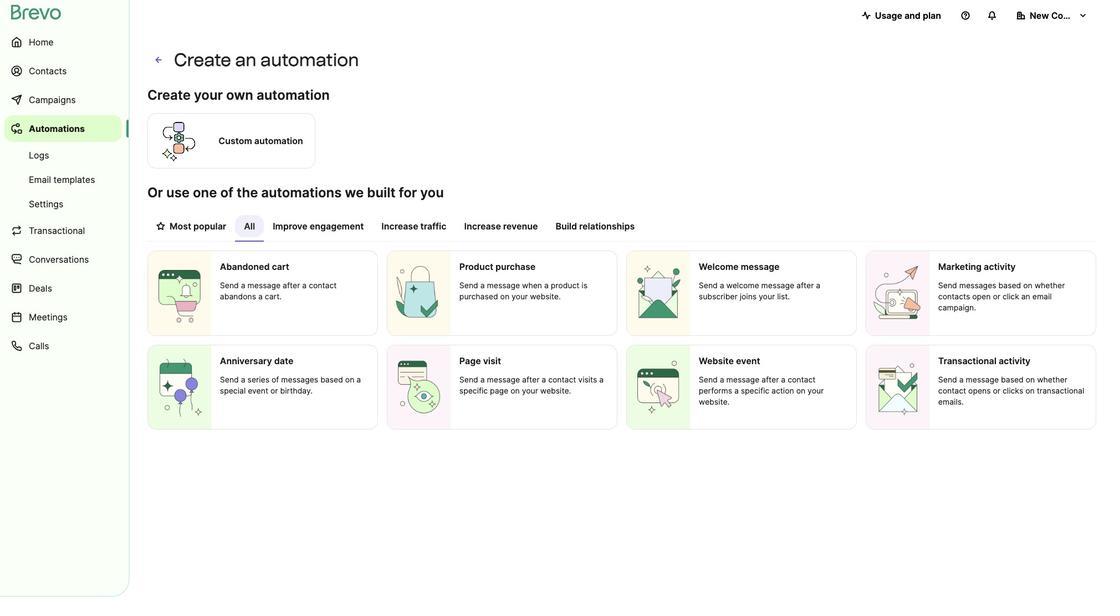 Task type: describe. For each thing, give the bounding box(es) containing it.
build relationships
[[556, 221, 635, 232]]

increase for increase traffic
[[382, 221, 418, 232]]

website event
[[699, 355, 760, 366]]

messages inside send a series of messages based on a special event or birthday.
[[281, 375, 318, 384]]

send for transactional
[[938, 375, 957, 384]]

send a message after a contact visits a specific page on your website.
[[459, 375, 604, 395]]

campaign.
[[938, 303, 976, 312]]

send a welcome message after a subscriber joins your list.
[[699, 281, 821, 301]]

product purchase
[[459, 261, 536, 272]]

custom automation
[[219, 135, 303, 146]]

your inside send a message when a product is purchased on your website.
[[512, 292, 528, 301]]

message for transactional activity
[[966, 375, 999, 384]]

build relationships link
[[547, 215, 644, 241]]

company
[[1051, 10, 1092, 21]]

message for product purchase
[[487, 281, 520, 290]]

increase revenue
[[464, 221, 538, 232]]

after for page visit
[[522, 375, 540, 384]]

visits
[[578, 375, 597, 384]]

contact for abandoned cart
[[309, 281, 337, 290]]

welcome
[[699, 261, 739, 272]]

specific for event
[[741, 386, 770, 395]]

custom
[[219, 135, 252, 146]]

anniversary
[[220, 355, 272, 366]]

send a message when a product is purchased on your website.
[[459, 281, 588, 301]]

joins
[[740, 292, 757, 301]]

performs
[[699, 386, 732, 395]]

a inside send a message based on whether contact opens or clicks on transactional emails.
[[959, 375, 964, 384]]

page visit
[[459, 355, 501, 366]]

transactional for transactional activity
[[938, 355, 997, 366]]

most
[[170, 221, 191, 232]]

traffic
[[421, 221, 447, 232]]

0 vertical spatial automation
[[261, 49, 359, 70]]

message for abandoned cart
[[248, 281, 281, 290]]

abandoned
[[220, 261, 270, 272]]

send a message based on whether contact opens or clicks on transactional emails.
[[938, 375, 1084, 406]]

welcome message
[[699, 261, 780, 272]]

your inside send a welcome message after a subscriber joins your list.
[[759, 292, 775, 301]]

contact inside send a message based on whether contact opens or clicks on transactional emails.
[[938, 386, 966, 395]]

message for website event
[[727, 375, 760, 384]]

emails.
[[938, 397, 964, 406]]

tab list containing most popular
[[147, 215, 1097, 242]]

0 vertical spatial an
[[235, 49, 256, 70]]

new
[[1030, 10, 1049, 21]]

deals
[[29, 283, 52, 294]]

most popular link
[[147, 215, 235, 241]]

popular
[[194, 221, 226, 232]]

based inside send messages based on whether contacts open or click an email campaign.
[[999, 281, 1021, 290]]

home
[[29, 37, 54, 48]]

all link
[[235, 215, 264, 242]]

we
[[345, 185, 364, 201]]

action
[[772, 386, 794, 395]]

create an automation
[[174, 49, 359, 70]]

usage and plan
[[875, 10, 941, 21]]

custom automation button
[[147, 111, 315, 170]]

or inside send messages based on whether contacts open or click an email campaign.
[[993, 292, 1001, 301]]

increase traffic
[[382, 221, 447, 232]]

you
[[420, 185, 444, 201]]

transactional for transactional
[[29, 225, 85, 236]]

one
[[193, 185, 217, 201]]

send a series of messages based on a special event or birthday.
[[220, 375, 361, 395]]

after for abandoned cart
[[283, 281, 300, 290]]

built
[[367, 185, 396, 201]]

abandons
[[220, 292, 256, 301]]

home link
[[4, 29, 122, 55]]

send for welcome
[[699, 281, 718, 290]]

your inside send a message after a contact visits a specific page on your website.
[[522, 386, 538, 395]]

visit
[[483, 355, 501, 366]]

opens
[[968, 386, 991, 395]]

cart.
[[265, 292, 282, 301]]

campaigns link
[[4, 86, 122, 113]]

automations link
[[4, 115, 122, 142]]

when
[[522, 281, 542, 290]]

send a message after a contact abandons a cart.
[[220, 281, 337, 301]]

product
[[459, 261, 493, 272]]

improve engagement
[[273, 221, 364, 232]]

series
[[248, 375, 269, 384]]

plan
[[923, 10, 941, 21]]

whether inside send a message based on whether contact opens or clicks on transactional emails.
[[1037, 375, 1068, 384]]

subscriber
[[699, 292, 738, 301]]

create your own automation
[[147, 87, 330, 103]]

new company
[[1030, 10, 1092, 21]]

conversations
[[29, 254, 89, 265]]

website. for website event
[[699, 397, 730, 406]]

calls link
[[4, 333, 122, 359]]

contacts
[[938, 292, 970, 301]]

welcome
[[727, 281, 759, 290]]

of for messages
[[272, 375, 279, 384]]

deals link
[[4, 275, 122, 302]]

website. inside send a message when a product is purchased on your website.
[[530, 292, 561, 301]]

meetings link
[[4, 304, 122, 330]]

automations
[[29, 123, 85, 134]]

special
[[220, 386, 246, 395]]

calls
[[29, 340, 49, 351]]

page
[[459, 355, 481, 366]]

anniversary date
[[220, 355, 293, 366]]

usage and plan button
[[853, 4, 950, 27]]

send for website
[[699, 375, 718, 384]]

logs
[[29, 150, 49, 161]]

contacts
[[29, 65, 67, 77]]

send for abandoned
[[220, 281, 239, 290]]

marketing
[[938, 261, 982, 272]]

revenue
[[503, 221, 538, 232]]

automations
[[261, 185, 342, 201]]

messages inside send messages based on whether contacts open or click an email campaign.
[[959, 281, 997, 290]]

transactional activity
[[938, 355, 1031, 366]]

abandoned cart
[[220, 261, 289, 272]]

page
[[490, 386, 508, 395]]



Task type: vqa. For each thing, say whether or not it's contained in the screenshot.
welcome at the right of page
yes



Task type: locate. For each thing, give the bounding box(es) containing it.
message inside send a welcome message after a subscriber joins your list.
[[761, 281, 794, 290]]

send inside send a message based on whether contact opens or clicks on transactional emails.
[[938, 375, 957, 384]]

your down when
[[512, 292, 528, 301]]

conversations link
[[4, 246, 122, 273]]

message up list.
[[761, 281, 794, 290]]

specific for visit
[[459, 386, 488, 395]]

1 vertical spatial an
[[1022, 292, 1030, 301]]

increase left traffic
[[382, 221, 418, 232]]

your left list.
[[759, 292, 775, 301]]

send down page
[[459, 375, 478, 384]]

1 vertical spatial create
[[147, 87, 191, 103]]

1 vertical spatial event
[[248, 386, 268, 395]]

your right page
[[522, 386, 538, 395]]

improve
[[273, 221, 308, 232]]

0 horizontal spatial event
[[248, 386, 268, 395]]

activity for transactional activity
[[999, 355, 1031, 366]]

1 horizontal spatial specific
[[741, 386, 770, 395]]

website
[[699, 355, 734, 366]]

increase revenue link
[[455, 215, 547, 241]]

message up send a welcome message after a subscriber joins your list.
[[741, 261, 780, 272]]

logs link
[[4, 144, 122, 166]]

1 vertical spatial of
[[272, 375, 279, 384]]

event right the website
[[736, 355, 760, 366]]

increase for increase revenue
[[464, 221, 501, 232]]

marketing activity
[[938, 261, 1016, 272]]

activity
[[984, 261, 1016, 272], [999, 355, 1031, 366]]

message inside send a message after a contact performs a specific action on your website.
[[727, 375, 760, 384]]

activity up clicks
[[999, 355, 1031, 366]]

1 horizontal spatial messages
[[959, 281, 997, 290]]

send inside send a series of messages based on a special event or birthday.
[[220, 375, 239, 384]]

0 vertical spatial event
[[736, 355, 760, 366]]

automation inside custom automation button
[[254, 135, 303, 146]]

send up contacts
[[938, 281, 957, 290]]

send for anniversary
[[220, 375, 239, 384]]

send inside send a message after a contact performs a specific action on your website.
[[699, 375, 718, 384]]

usage
[[875, 10, 902, 21]]

based
[[999, 281, 1021, 290], [320, 375, 343, 384], [1001, 375, 1024, 384]]

purchase
[[496, 261, 536, 272]]

specific left page
[[459, 386, 488, 395]]

specific inside send a message after a contact performs a specific action on your website.
[[741, 386, 770, 395]]

2 specific from the left
[[741, 386, 770, 395]]

increase traffic link
[[373, 215, 455, 241]]

activity up send messages based on whether contacts open or click an email campaign.
[[984, 261, 1016, 272]]

0 vertical spatial messages
[[959, 281, 997, 290]]

on inside send a series of messages based on a special event or birthday.
[[345, 375, 354, 384]]

message inside 'send a message after a contact abandons a cart.'
[[248, 281, 281, 290]]

your right action
[[808, 386, 824, 395]]

send up performs
[[699, 375, 718, 384]]

templates
[[54, 174, 95, 185]]

0 horizontal spatial of
[[220, 185, 233, 201]]

on inside send a message after a contact visits a specific page on your website.
[[511, 386, 520, 395]]

0 vertical spatial of
[[220, 185, 233, 201]]

event
[[736, 355, 760, 366], [248, 386, 268, 395]]

message down product purchase
[[487, 281, 520, 290]]

on inside send a message when a product is purchased on your website.
[[500, 292, 510, 301]]

increase
[[382, 221, 418, 232], [464, 221, 501, 232]]

your inside send a message after a contact performs a specific action on your website.
[[808, 386, 824, 395]]

messages up birthday.
[[281, 375, 318, 384]]

all
[[244, 221, 255, 232]]

use
[[166, 185, 190, 201]]

email
[[29, 174, 51, 185]]

messages
[[959, 281, 997, 290], [281, 375, 318, 384]]

message inside send a message based on whether contact opens or clicks on transactional emails.
[[966, 375, 999, 384]]

1 vertical spatial transactional
[[938, 355, 997, 366]]

after for website event
[[762, 375, 779, 384]]

1 horizontal spatial an
[[1022, 292, 1030, 301]]

send up 'emails.'
[[938, 375, 957, 384]]

or
[[993, 292, 1001, 301], [270, 386, 278, 395], [993, 386, 1001, 395]]

specific
[[459, 386, 488, 395], [741, 386, 770, 395]]

message up page
[[487, 375, 520, 384]]

send inside send a welcome message after a subscriber joins your list.
[[699, 281, 718, 290]]

product
[[551, 281, 580, 290]]

relationships
[[579, 221, 635, 232]]

tab list
[[147, 215, 1097, 242]]

0 vertical spatial activity
[[984, 261, 1016, 272]]

2 vertical spatial website.
[[699, 397, 730, 406]]

on inside send a message after a contact performs a specific action on your website.
[[796, 386, 806, 395]]

email
[[1033, 292, 1052, 301]]

contacts link
[[4, 58, 122, 84]]

increase left revenue at the top of the page
[[464, 221, 501, 232]]

0 horizontal spatial specific
[[459, 386, 488, 395]]

contact inside send a message after a contact performs a specific action on your website.
[[788, 375, 816, 384]]

an
[[235, 49, 256, 70], [1022, 292, 1030, 301]]

0 horizontal spatial an
[[235, 49, 256, 70]]

2 increase from the left
[[464, 221, 501, 232]]

after
[[283, 281, 300, 290], [797, 281, 814, 290], [522, 375, 540, 384], [762, 375, 779, 384]]

1 vertical spatial website.
[[540, 386, 571, 395]]

of left the
[[220, 185, 233, 201]]

meetings
[[29, 312, 68, 323]]

1 vertical spatial messages
[[281, 375, 318, 384]]

messages up open
[[959, 281, 997, 290]]

send for page
[[459, 375, 478, 384]]

list.
[[777, 292, 790, 301]]

of for the
[[220, 185, 233, 201]]

send for marketing
[[938, 281, 957, 290]]

or left click
[[993, 292, 1001, 301]]

or left clicks
[[993, 386, 1001, 395]]

own
[[226, 87, 253, 103]]

an inside send messages based on whether contacts open or click an email campaign.
[[1022, 292, 1030, 301]]

transactional
[[29, 225, 85, 236], [938, 355, 997, 366]]

send up abandons
[[220, 281, 239, 290]]

1 horizontal spatial event
[[736, 355, 760, 366]]

clicks
[[1003, 386, 1023, 395]]

2 vertical spatial automation
[[254, 135, 303, 146]]

contact inside send a message after a contact visits a specific page on your website.
[[548, 375, 576, 384]]

transactional down 'settings' "link"
[[29, 225, 85, 236]]

build
[[556, 221, 577, 232]]

website. for page visit
[[540, 386, 571, 395]]

after inside 'send a message after a contact abandons a cart.'
[[283, 281, 300, 290]]

or inside send a series of messages based on a special event or birthday.
[[270, 386, 278, 395]]

or inside send a message based on whether contact opens or clicks on transactional emails.
[[993, 386, 1001, 395]]

based inside send a message based on whether contact opens or clicks on transactional emails.
[[1001, 375, 1024, 384]]

specific left action
[[741, 386, 770, 395]]

0 horizontal spatial messages
[[281, 375, 318, 384]]

on inside send messages based on whether contacts open or click an email campaign.
[[1023, 281, 1033, 290]]

your
[[194, 87, 223, 103], [512, 292, 528, 301], [759, 292, 775, 301], [522, 386, 538, 395], [808, 386, 824, 395]]

is
[[582, 281, 588, 290]]

whether up email
[[1035, 281, 1065, 290]]

or left birthday.
[[270, 386, 278, 395]]

send
[[220, 281, 239, 290], [459, 281, 478, 290], [699, 281, 718, 290], [938, 281, 957, 290], [220, 375, 239, 384], [459, 375, 478, 384], [699, 375, 718, 384], [938, 375, 957, 384]]

message inside send a message when a product is purchased on your website.
[[487, 281, 520, 290]]

send inside send a message when a product is purchased on your website.
[[459, 281, 478, 290]]

transactional up opens
[[938, 355, 997, 366]]

your left the own
[[194, 87, 223, 103]]

whether up transactional
[[1037, 375, 1068, 384]]

message up opens
[[966, 375, 999, 384]]

the
[[237, 185, 258, 201]]

birthday.
[[280, 386, 313, 395]]

contact inside 'send a message after a contact abandons a cart.'
[[309, 281, 337, 290]]

1 vertical spatial whether
[[1037, 375, 1068, 384]]

activity for marketing activity
[[984, 261, 1016, 272]]

transactional link
[[4, 217, 122, 244]]

send inside send messages based on whether contacts open or click an email campaign.
[[938, 281, 957, 290]]

open
[[972, 292, 991, 301]]

based inside send a series of messages based on a special event or birthday.
[[320, 375, 343, 384]]

an up the own
[[235, 49, 256, 70]]

of inside send a series of messages based on a special event or birthday.
[[272, 375, 279, 384]]

create for create your own automation
[[147, 87, 191, 103]]

event inside send a series of messages based on a special event or birthday.
[[248, 386, 268, 395]]

or use one of the automations we built for you
[[147, 185, 444, 201]]

and
[[905, 10, 921, 21]]

dxrbf image
[[156, 222, 165, 231]]

0 vertical spatial transactional
[[29, 225, 85, 236]]

0 horizontal spatial transactional
[[29, 225, 85, 236]]

email templates link
[[4, 169, 122, 191]]

website. inside send a message after a contact visits a specific page on your website.
[[540, 386, 571, 395]]

campaigns
[[29, 94, 76, 105]]

1 increase from the left
[[382, 221, 418, 232]]

transactional
[[1037, 386, 1084, 395]]

1 horizontal spatial of
[[272, 375, 279, 384]]

after inside send a message after a contact performs a specific action on your website.
[[762, 375, 779, 384]]

contact for page visit
[[548, 375, 576, 384]]

send up special
[[220, 375, 239, 384]]

1 horizontal spatial transactional
[[938, 355, 997, 366]]

engagement
[[310, 221, 364, 232]]

1 vertical spatial activity
[[999, 355, 1031, 366]]

whether inside send messages based on whether contacts open or click an email campaign.
[[1035, 281, 1065, 290]]

most popular
[[170, 221, 226, 232]]

0 vertical spatial whether
[[1035, 281, 1065, 290]]

settings link
[[4, 193, 122, 215]]

an right click
[[1022, 292, 1030, 301]]

message inside send a message after a contact visits a specific page on your website.
[[487, 375, 520, 384]]

send inside 'send a message after a contact abandons a cart.'
[[220, 281, 239, 290]]

after inside send a message after a contact visits a specific page on your website.
[[522, 375, 540, 384]]

message down website event
[[727, 375, 760, 384]]

event down series
[[248, 386, 268, 395]]

1 vertical spatial automation
[[257, 87, 330, 103]]

on
[[1023, 281, 1033, 290], [500, 292, 510, 301], [345, 375, 354, 384], [1026, 375, 1035, 384], [511, 386, 520, 395], [796, 386, 806, 395], [1026, 386, 1035, 395]]

send up subscriber at the right
[[699, 281, 718, 290]]

improve engagement link
[[264, 215, 373, 241]]

after inside send a welcome message after a subscriber joins your list.
[[797, 281, 814, 290]]

website. inside send a message after a contact performs a specific action on your website.
[[699, 397, 730, 406]]

send messages based on whether contacts open or click an email campaign.
[[938, 281, 1065, 312]]

a
[[241, 281, 245, 290], [302, 281, 307, 290], [480, 281, 485, 290], [544, 281, 549, 290], [720, 281, 724, 290], [816, 281, 821, 290], [258, 292, 263, 301], [241, 375, 245, 384], [357, 375, 361, 384], [480, 375, 485, 384], [542, 375, 546, 384], [599, 375, 604, 384], [720, 375, 724, 384], [781, 375, 786, 384], [959, 375, 964, 384], [734, 386, 739, 395]]

specific inside send a message after a contact visits a specific page on your website.
[[459, 386, 488, 395]]

contact
[[309, 281, 337, 290], [548, 375, 576, 384], [788, 375, 816, 384], [938, 386, 966, 395]]

1 horizontal spatial increase
[[464, 221, 501, 232]]

send a message after a contact performs a specific action on your website.
[[699, 375, 824, 406]]

1 specific from the left
[[459, 386, 488, 395]]

date
[[274, 355, 293, 366]]

message up cart.
[[248, 281, 281, 290]]

contact for website event
[[788, 375, 816, 384]]

send inside send a message after a contact visits a specific page on your website.
[[459, 375, 478, 384]]

0 vertical spatial website.
[[530, 292, 561, 301]]

send up purchased
[[459, 281, 478, 290]]

create for create an automation
[[174, 49, 231, 70]]

website.
[[530, 292, 561, 301], [540, 386, 571, 395], [699, 397, 730, 406]]

message for page visit
[[487, 375, 520, 384]]

cart
[[272, 261, 289, 272]]

of right series
[[272, 375, 279, 384]]

purchased
[[459, 292, 498, 301]]

send for product
[[459, 281, 478, 290]]

or
[[147, 185, 163, 201]]

0 horizontal spatial increase
[[382, 221, 418, 232]]

0 vertical spatial create
[[174, 49, 231, 70]]



